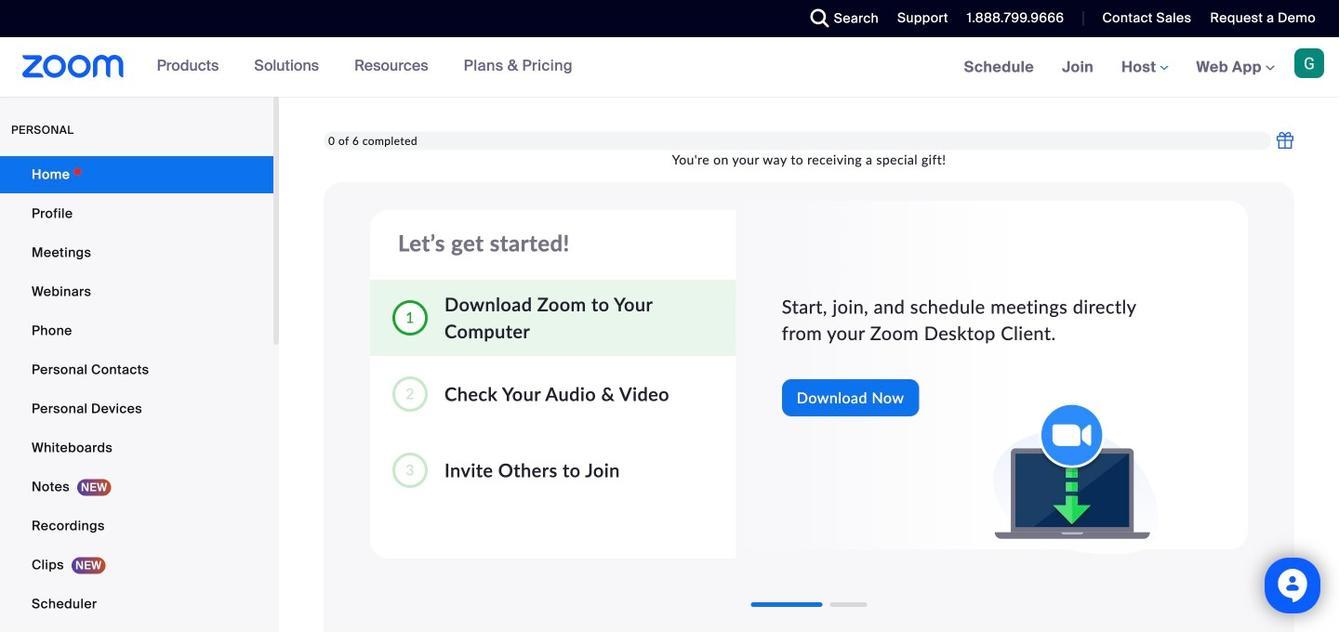Task type: vqa. For each thing, say whether or not it's contained in the screenshot.
Copy Url ICON
no



Task type: locate. For each thing, give the bounding box(es) containing it.
meetings navigation
[[950, 37, 1340, 98]]

profile picture image
[[1295, 48, 1325, 78]]

personal menu menu
[[0, 156, 273, 633]]

product information navigation
[[143, 37, 587, 97]]

banner
[[0, 37, 1340, 98]]



Task type: describe. For each thing, give the bounding box(es) containing it.
zoom logo image
[[22, 55, 124, 78]]



